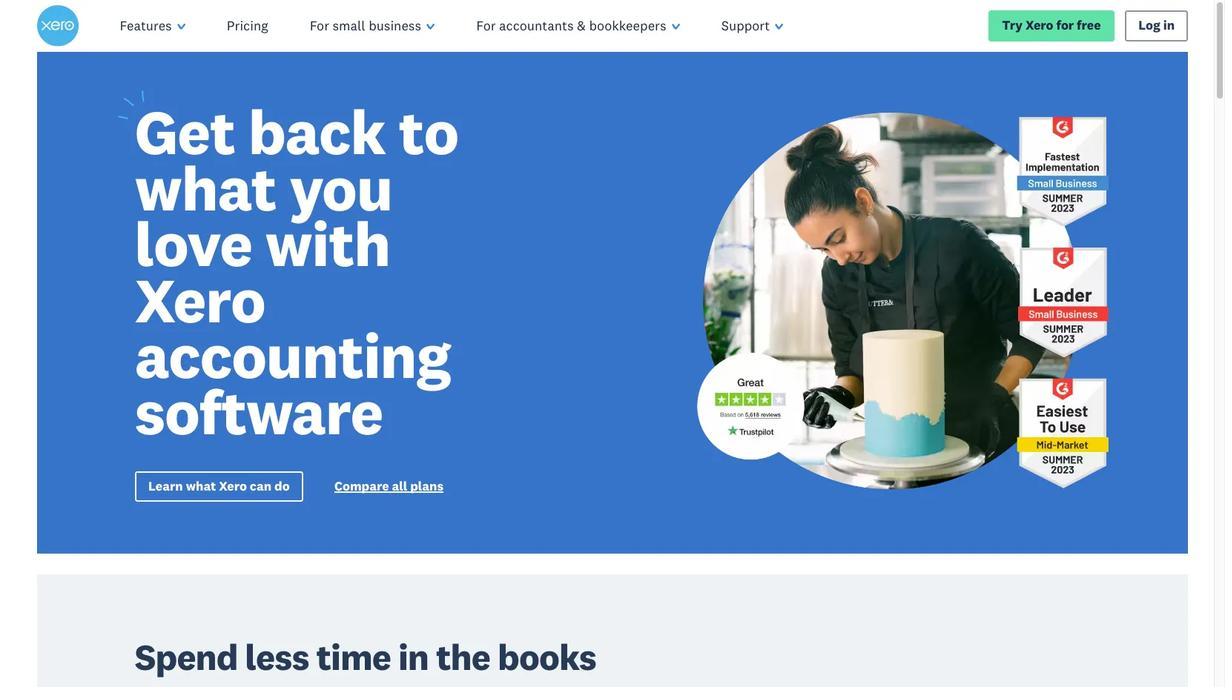 Task type: describe. For each thing, give the bounding box(es) containing it.
for small business button
[[289, 0, 455, 52]]

&
[[577, 17, 586, 34]]

for
[[1056, 17, 1074, 34]]

spend less time in the books
[[135, 635, 596, 680]]

love
[[135, 205, 252, 283]]

1 horizontal spatial in
[[1163, 17, 1175, 34]]

books
[[498, 635, 596, 680]]

can
[[250, 478, 272, 494]]

a xero user decorating a cake with blue icing. social proof badges surrounding the circular image. image
[[625, 52, 1188, 554]]

what inside 'back to what you love with xero accounting software'
[[135, 149, 276, 227]]

pricing link
[[206, 0, 289, 52]]

spend
[[135, 635, 238, 680]]

time
[[316, 635, 391, 680]]

xero inside 'back to what you love with xero accounting software'
[[135, 261, 265, 339]]

for accountants & bookkeepers button
[[455, 0, 701, 52]]

log in link
[[1125, 11, 1188, 41]]

accountants
[[499, 17, 574, 34]]

small
[[333, 17, 365, 34]]

compare all plans link
[[334, 478, 444, 498]]

for for for accountants & bookkeepers
[[476, 17, 496, 34]]

learn
[[148, 478, 183, 494]]

1 vertical spatial what
[[186, 478, 216, 494]]

features button
[[99, 0, 206, 52]]

compare
[[334, 478, 389, 494]]

business
[[369, 17, 421, 34]]

try xero for free
[[1002, 17, 1101, 34]]

do
[[274, 478, 290, 494]]

try xero for free link
[[989, 11, 1115, 41]]

0 vertical spatial xero
[[1026, 17, 1053, 34]]

for small business
[[310, 17, 421, 34]]

log
[[1139, 17, 1160, 34]]



Task type: locate. For each thing, give the bounding box(es) containing it.
plans
[[410, 478, 444, 494]]

1 horizontal spatial for
[[476, 17, 496, 34]]

back
[[248, 93, 386, 171]]

software
[[135, 373, 383, 451]]

in left 'the'
[[398, 635, 429, 680]]

for for for small business
[[310, 17, 329, 34]]

get
[[135, 93, 235, 171]]

all
[[392, 478, 407, 494]]

you
[[289, 149, 392, 227]]

0 horizontal spatial for
[[310, 17, 329, 34]]

xero homepage image
[[37, 5, 78, 47]]

compare all plans
[[334, 478, 444, 494]]

2 for from the left
[[476, 17, 496, 34]]

bookkeepers
[[589, 17, 666, 34]]

1 for from the left
[[310, 17, 329, 34]]

less
[[245, 635, 309, 680]]

features
[[120, 17, 172, 34]]

2 vertical spatial xero
[[219, 478, 247, 494]]

for
[[310, 17, 329, 34], [476, 17, 496, 34]]

try
[[1002, 17, 1023, 34]]

learn what xero can do
[[148, 478, 290, 494]]

0 horizontal spatial in
[[398, 635, 429, 680]]

support button
[[701, 0, 804, 52]]

free
[[1077, 17, 1101, 34]]

pricing
[[227, 17, 268, 34]]

in
[[1163, 17, 1175, 34], [398, 635, 429, 680]]

for left accountants
[[476, 17, 496, 34]]

accounting
[[135, 317, 451, 395]]

with
[[265, 205, 390, 283]]

for accountants & bookkeepers
[[476, 17, 666, 34]]

support
[[721, 17, 770, 34]]

0 vertical spatial what
[[135, 149, 276, 227]]

xero
[[1026, 17, 1053, 34], [135, 261, 265, 339], [219, 478, 247, 494]]

1 vertical spatial xero
[[135, 261, 265, 339]]

back to what you love with xero accounting software
[[135, 93, 458, 451]]

in right log
[[1163, 17, 1175, 34]]

to
[[399, 93, 458, 171]]

for left small
[[310, 17, 329, 34]]

what
[[135, 149, 276, 227], [186, 478, 216, 494]]

0 vertical spatial in
[[1163, 17, 1175, 34]]

the
[[436, 635, 490, 680]]

log in
[[1139, 17, 1175, 34]]

1 vertical spatial in
[[398, 635, 429, 680]]

learn what xero can do link
[[135, 471, 303, 502]]



Task type: vqa. For each thing, say whether or not it's contained in the screenshot.
middle Xero
yes



